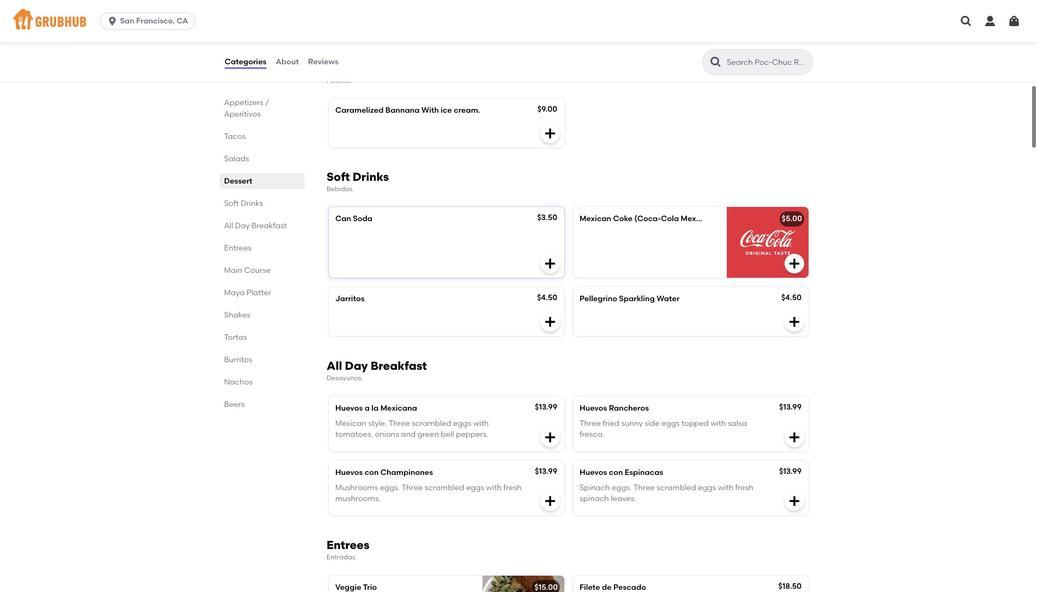 Task type: describe. For each thing, give the bounding box(es) containing it.
jarritos
[[335, 295, 365, 304]]

beers
[[224, 400, 245, 410]]

san francisco, ca
[[120, 16, 188, 26]]

spinach eggs. three scrambled eggs with fresh spinach leaves.
[[580, 484, 754, 504]]

fresh for spinach eggs. three scrambled eggs with fresh spinach leaves.
[[736, 484, 754, 493]]

nachos
[[224, 378, 253, 387]]

$4.50 for pellegrino sparkling water
[[782, 294, 802, 303]]

entrees for entrees entradas.
[[327, 539, 370, 553]]

tortas
[[224, 333, 247, 343]]

with for mushrooms eggs. three scrambled eggs with fresh mushrooms.
[[486, 484, 502, 493]]

appetizers / aperitivos
[[224, 98, 269, 119]]

san francisco, ca button
[[100, 13, 200, 30]]

appetizers
[[224, 98, 263, 107]]

caramelized bannana with ice cream.
[[335, 106, 480, 115]]

mushrooms.
[[335, 495, 381, 504]]

onions
[[375, 431, 399, 440]]

and
[[401, 431, 416, 440]]

reviews
[[308, 57, 339, 66]]

peppers.
[[456, 431, 489, 440]]

with
[[422, 106, 439, 115]]

with for spinach eggs. three scrambled eggs with fresh spinach leaves.
[[718, 484, 734, 493]]

huevos con espinacas
[[580, 468, 663, 478]]

mushrooms eggs. three scrambled eggs with fresh mushrooms.
[[335, 484, 522, 504]]

$5.00
[[782, 215, 802, 224]]

maya platter
[[224, 289, 271, 298]]

$13.99 for mexican style. three scrambled eggs with tomatoes, onions and green bell peppers.
[[535, 403, 557, 412]]

salsa
[[728, 419, 747, 429]]

side
[[645, 419, 660, 429]]

svg image inside san francisco, ca button
[[107, 16, 118, 27]]

with for mexican style. three scrambled eggs with tomatoes, onions and green bell peppers.
[[473, 419, 489, 429]]

dessert postres.
[[327, 61, 370, 84]]

about
[[276, 57, 299, 66]]

filete
[[580, 584, 600, 593]]

huevos a la mexicana
[[335, 404, 417, 413]]

pellegrino
[[580, 295, 617, 304]]

maya
[[224, 289, 245, 298]]

eggs for huevos rancheros
[[662, 419, 680, 429]]

eggs. for mushrooms
[[380, 484, 400, 493]]

espinacas
[[625, 468, 663, 478]]

green
[[418, 431, 439, 440]]

/
[[265, 98, 269, 107]]

style.
[[368, 419, 387, 429]]

three fried sunny side eggs topped with salsa fresca.
[[580, 419, 747, 440]]

$9.00
[[538, 105, 557, 114]]

bebidas.
[[327, 185, 354, 193]]

about button
[[275, 43, 299, 82]]

leaves.
[[611, 495, 636, 504]]

main course
[[224, 266, 271, 275]]

pellegrino sparkling water
[[580, 295, 680, 304]]

scrambled for huevos a la mexicana
[[412, 419, 452, 429]]

ca
[[177, 16, 188, 26]]

bannana
[[386, 106, 420, 115]]

all day breakfast desayunos.
[[327, 360, 427, 383]]

scrambled for huevos con champinones
[[425, 484, 465, 493]]

dessert for dessert postres.
[[327, 61, 370, 75]]

$3.50
[[537, 213, 557, 223]]

search icon image
[[710, 56, 723, 69]]

entradas.
[[327, 554, 357, 562]]

categories
[[225, 57, 267, 66]]

reviews button
[[308, 43, 339, 82]]

main navigation navigation
[[0, 0, 1037, 43]]

trio
[[363, 584, 377, 593]]

scrambled for huevos con espinacas
[[657, 484, 696, 493]]

ice
[[441, 106, 452, 115]]

three for mushrooms eggs. three scrambled eggs with fresh mushrooms.
[[402, 484, 423, 493]]

burritos
[[224, 356, 252, 365]]

veggie
[[335, 584, 361, 593]]

filete de pescado
[[580, 584, 646, 593]]

mexican for mexican coke (coca-cola mexicana)
[[580, 215, 612, 224]]

Search Poc-Chuc Restaurant search field
[[726, 57, 809, 68]]

breakfast for all day breakfast desayunos.
[[371, 360, 427, 373]]

desayunos.
[[327, 375, 363, 383]]

entrees entradas.
[[327, 539, 370, 562]]

cola
[[661, 215, 679, 224]]

veggie trio image
[[483, 576, 565, 593]]

veggie trio
[[335, 584, 377, 593]]

eggs for huevos con espinacas
[[698, 484, 716, 493]]

$18.50
[[779, 582, 802, 592]]

aperitivos
[[224, 110, 261, 119]]

$13.99 for three fried sunny side eggs topped with salsa fresca.
[[779, 403, 802, 412]]

huevos con champinones
[[335, 468, 433, 478]]



Task type: vqa. For each thing, say whether or not it's contained in the screenshot.
EGGS.
yes



Task type: locate. For each thing, give the bounding box(es) containing it.
three for mexican style. three scrambled eggs with tomatoes, onions and green bell peppers.
[[389, 419, 410, 429]]

$13.99 for mushrooms eggs. three scrambled eggs with fresh mushrooms.
[[535, 467, 557, 477]]

can
[[335, 215, 351, 224]]

spinach
[[580, 495, 609, 504]]

mexican style. three scrambled eggs with tomatoes, onions and green bell peppers.
[[335, 419, 489, 440]]

soft inside soft drinks bebidas.
[[327, 170, 350, 184]]

breakfast down soft drinks
[[252, 221, 287, 231]]

a
[[365, 404, 370, 413]]

1 vertical spatial mexican
[[335, 419, 367, 429]]

fresh inside spinach eggs. three scrambled eggs with fresh spinach leaves.
[[736, 484, 754, 493]]

de
[[602, 584, 612, 593]]

0 vertical spatial breakfast
[[252, 221, 287, 231]]

eggs. for spinach
[[612, 484, 632, 493]]

0 horizontal spatial fresh
[[504, 484, 522, 493]]

shakes
[[224, 311, 250, 320]]

1 vertical spatial breakfast
[[371, 360, 427, 373]]

entrees for entrees
[[224, 244, 252, 253]]

eggs for huevos a la mexicana
[[453, 419, 472, 429]]

1 con from the left
[[365, 468, 379, 478]]

day for all day breakfast desayunos.
[[345, 360, 368, 373]]

0 horizontal spatial all
[[224, 221, 233, 231]]

1 $4.50 from the left
[[537, 294, 557, 303]]

huevos left a
[[335, 404, 363, 413]]

1 horizontal spatial fresh
[[736, 484, 754, 493]]

1 horizontal spatial entrees
[[327, 539, 370, 553]]

scrambled down espinacas
[[657, 484, 696, 493]]

drinks for soft drinks
[[241, 199, 263, 208]]

three
[[389, 419, 410, 429], [580, 419, 601, 429], [402, 484, 423, 493], [634, 484, 655, 493]]

1 vertical spatial entrees
[[327, 539, 370, 553]]

francisco,
[[136, 16, 175, 26]]

1 horizontal spatial drinks
[[353, 170, 389, 184]]

categories button
[[224, 43, 267, 82]]

la
[[372, 404, 379, 413]]

soft for soft drinks bebidas.
[[327, 170, 350, 184]]

soft
[[327, 170, 350, 184], [224, 199, 239, 208]]

svg image
[[960, 15, 973, 28], [1008, 15, 1021, 28], [544, 127, 557, 140], [544, 316, 557, 329], [788, 316, 801, 329], [788, 431, 801, 444], [544, 496, 557, 509]]

huevos up fried
[[580, 404, 607, 413]]

1 vertical spatial all
[[327, 360, 342, 373]]

soft drinks
[[224, 199, 263, 208]]

dessert down salads
[[224, 177, 252, 186]]

1 horizontal spatial all
[[327, 360, 342, 373]]

fresh for mushrooms eggs. three scrambled eggs with fresh mushrooms.
[[504, 484, 522, 493]]

coke
[[613, 215, 633, 224]]

eggs inside the mexican style. three scrambled eggs with tomatoes, onions and green bell peppers.
[[453, 419, 472, 429]]

day down soft drinks
[[235, 221, 250, 231]]

0 vertical spatial dessert
[[327, 61, 370, 75]]

scrambled down champinones
[[425, 484, 465, 493]]

all day breakfast
[[224, 221, 287, 231]]

mexican for mexican style. three scrambled eggs with tomatoes, onions and green bell peppers.
[[335, 419, 367, 429]]

eggs for huevos con champinones
[[466, 484, 484, 493]]

pescado
[[614, 584, 646, 593]]

$4.50 for jarritos
[[537, 294, 557, 303]]

0 vertical spatial drinks
[[353, 170, 389, 184]]

2 eggs. from the left
[[612, 484, 632, 493]]

0 horizontal spatial drinks
[[241, 199, 263, 208]]

three for spinach eggs. three scrambled eggs with fresh spinach leaves.
[[634, 484, 655, 493]]

soft for soft drinks
[[224, 199, 239, 208]]

three inside spinach eggs. three scrambled eggs with fresh spinach leaves.
[[634, 484, 655, 493]]

mexican coke (coca-cola mexicana)
[[580, 215, 721, 224]]

champinones
[[381, 468, 433, 478]]

1 eggs. from the left
[[380, 484, 400, 493]]

topped
[[682, 419, 709, 429]]

1 vertical spatial drinks
[[241, 199, 263, 208]]

three up fresca.
[[580, 419, 601, 429]]

course
[[244, 266, 271, 275]]

all for all day breakfast
[[224, 221, 233, 231]]

1 horizontal spatial eggs.
[[612, 484, 632, 493]]

drinks up all day breakfast
[[241, 199, 263, 208]]

svg image
[[984, 15, 997, 28], [107, 16, 118, 27], [544, 258, 557, 271], [788, 258, 801, 271], [544, 431, 557, 444], [788, 496, 801, 509]]

$15.00
[[535, 584, 558, 593]]

postres.
[[327, 77, 351, 84]]

salads
[[224, 154, 249, 164]]

day for all day breakfast
[[235, 221, 250, 231]]

bell
[[441, 431, 454, 440]]

huevos up spinach
[[580, 468, 607, 478]]

soft up all day breakfast
[[224, 199, 239, 208]]

dessert for dessert
[[224, 177, 252, 186]]

with inside mushrooms eggs. three scrambled eggs with fresh mushrooms.
[[486, 484, 502, 493]]

sunny
[[622, 419, 643, 429]]

eggs
[[453, 419, 472, 429], [662, 419, 680, 429], [466, 484, 484, 493], [698, 484, 716, 493]]

0 vertical spatial mexican
[[580, 215, 612, 224]]

tomatoes,
[[335, 431, 373, 440]]

1 horizontal spatial dessert
[[327, 61, 370, 75]]

eggs.
[[380, 484, 400, 493], [612, 484, 632, 493]]

$13.99
[[535, 403, 557, 412], [779, 403, 802, 412], [535, 467, 557, 477], [779, 467, 802, 477]]

1 vertical spatial soft
[[224, 199, 239, 208]]

soft drinks bebidas.
[[327, 170, 389, 193]]

drinks for soft drinks bebidas.
[[353, 170, 389, 184]]

tacos
[[224, 132, 246, 141]]

1 vertical spatial day
[[345, 360, 368, 373]]

cream.
[[454, 106, 480, 115]]

mexican left coke
[[580, 215, 612, 224]]

water
[[657, 295, 680, 304]]

with inside spinach eggs. three scrambled eggs with fresh spinach leaves.
[[718, 484, 734, 493]]

huevos for huevos con champinones
[[335, 468, 363, 478]]

eggs inside three fried sunny side eggs topped with salsa fresca.
[[662, 419, 680, 429]]

all down soft drinks
[[224, 221, 233, 231]]

mexican up tomatoes,
[[335, 419, 367, 429]]

0 vertical spatial day
[[235, 221, 250, 231]]

scrambled inside spinach eggs. three scrambled eggs with fresh spinach leaves.
[[657, 484, 696, 493]]

0 horizontal spatial soft
[[224, 199, 239, 208]]

three inside the mexican style. three scrambled eggs with tomatoes, onions and green bell peppers.
[[389, 419, 410, 429]]

huevos rancheros
[[580, 404, 649, 413]]

0 horizontal spatial $4.50
[[537, 294, 557, 303]]

1 vertical spatial dessert
[[224, 177, 252, 186]]

huevos
[[335, 404, 363, 413], [580, 404, 607, 413], [335, 468, 363, 478], [580, 468, 607, 478]]

entrees
[[224, 244, 252, 253], [327, 539, 370, 553]]

$13.99 for spinach eggs. three scrambled eggs with fresh spinach leaves.
[[779, 467, 802, 477]]

con for espinacas
[[609, 468, 623, 478]]

mushrooms
[[335, 484, 378, 493]]

scrambled up the green
[[412, 419, 452, 429]]

1 fresh from the left
[[504, 484, 522, 493]]

scrambled inside mushrooms eggs. three scrambled eggs with fresh mushrooms.
[[425, 484, 465, 493]]

three down champinones
[[402, 484, 423, 493]]

fried
[[603, 419, 620, 429]]

breakfast
[[252, 221, 287, 231], [371, 360, 427, 373]]

with inside three fried sunny side eggs topped with salsa fresca.
[[711, 419, 726, 429]]

1 horizontal spatial con
[[609, 468, 623, 478]]

can soda
[[335, 215, 373, 224]]

day
[[235, 221, 250, 231], [345, 360, 368, 373]]

2 fresh from the left
[[736, 484, 754, 493]]

three up the and
[[389, 419, 410, 429]]

eggs. inside spinach eggs. three scrambled eggs with fresh spinach leaves.
[[612, 484, 632, 493]]

day up desayunos.
[[345, 360, 368, 373]]

huevos for huevos rancheros
[[580, 404, 607, 413]]

con up spinach
[[609, 468, 623, 478]]

with
[[473, 419, 489, 429], [711, 419, 726, 429], [486, 484, 502, 493], [718, 484, 734, 493]]

1 horizontal spatial mexican
[[580, 215, 612, 224]]

three inside mushrooms eggs. three scrambled eggs with fresh mushrooms.
[[402, 484, 423, 493]]

eggs. down huevos con champinones
[[380, 484, 400, 493]]

0 horizontal spatial mexican
[[335, 419, 367, 429]]

0 vertical spatial all
[[224, 221, 233, 231]]

main
[[224, 266, 242, 275]]

breakfast for all day breakfast
[[252, 221, 287, 231]]

spinach
[[580, 484, 610, 493]]

1 horizontal spatial breakfast
[[371, 360, 427, 373]]

three inside three fried sunny side eggs topped with salsa fresca.
[[580, 419, 601, 429]]

platter
[[247, 289, 271, 298]]

huevos for huevos con espinacas
[[580, 468, 607, 478]]

con up mushrooms
[[365, 468, 379, 478]]

fresh inside mushrooms eggs. three scrambled eggs with fresh mushrooms.
[[504, 484, 522, 493]]

0 horizontal spatial entrees
[[224, 244, 252, 253]]

dessert
[[327, 61, 370, 75], [224, 177, 252, 186]]

soda
[[353, 215, 373, 224]]

drinks inside soft drinks bebidas.
[[353, 170, 389, 184]]

with inside the mexican style. three scrambled eggs with tomatoes, onions and green bell peppers.
[[473, 419, 489, 429]]

$4.50
[[537, 294, 557, 303], [782, 294, 802, 303]]

eggs inside mushrooms eggs. three scrambled eggs with fresh mushrooms.
[[466, 484, 484, 493]]

dessert up postres.
[[327, 61, 370, 75]]

huevos up mushrooms
[[335, 468, 363, 478]]

0 horizontal spatial eggs.
[[380, 484, 400, 493]]

sparkling
[[619, 295, 655, 304]]

all inside all day breakfast desayunos.
[[327, 360, 342, 373]]

entrees up main
[[224, 244, 252, 253]]

breakfast inside all day breakfast desayunos.
[[371, 360, 427, 373]]

2 $4.50 from the left
[[782, 294, 802, 303]]

0 horizontal spatial con
[[365, 468, 379, 478]]

0 horizontal spatial dessert
[[224, 177, 252, 186]]

mexican inside the mexican style. three scrambled eggs with tomatoes, onions and green bell peppers.
[[335, 419, 367, 429]]

fresca.
[[580, 431, 605, 440]]

1 horizontal spatial day
[[345, 360, 368, 373]]

entrees up entradas.
[[327, 539, 370, 553]]

(coca-
[[635, 215, 661, 224]]

eggs. inside mushrooms eggs. three scrambled eggs with fresh mushrooms.
[[380, 484, 400, 493]]

1 horizontal spatial soft
[[327, 170, 350, 184]]

eggs inside spinach eggs. three scrambled eggs with fresh spinach leaves.
[[698, 484, 716, 493]]

huevos for huevos a la mexicana
[[335, 404, 363, 413]]

mexicana
[[381, 404, 417, 413]]

soft up the bebidas.
[[327, 170, 350, 184]]

drinks up the bebidas.
[[353, 170, 389, 184]]

0 horizontal spatial day
[[235, 221, 250, 231]]

rancheros
[[609, 404, 649, 413]]

con for champinones
[[365, 468, 379, 478]]

1 horizontal spatial $4.50
[[782, 294, 802, 303]]

three down espinacas
[[634, 484, 655, 493]]

all for all day breakfast desayunos.
[[327, 360, 342, 373]]

fresh
[[504, 484, 522, 493], [736, 484, 754, 493]]

con
[[365, 468, 379, 478], [609, 468, 623, 478]]

mexicana)
[[681, 215, 721, 224]]

2 con from the left
[[609, 468, 623, 478]]

0 vertical spatial soft
[[327, 170, 350, 184]]

day inside all day breakfast desayunos.
[[345, 360, 368, 373]]

scrambled inside the mexican style. three scrambled eggs with tomatoes, onions and green bell peppers.
[[412, 419, 452, 429]]

mexican coke (coca-cola mexicana) image
[[727, 207, 809, 278]]

drinks
[[353, 170, 389, 184], [241, 199, 263, 208]]

0 vertical spatial entrees
[[224, 244, 252, 253]]

caramelized
[[335, 106, 384, 115]]

0 horizontal spatial breakfast
[[252, 221, 287, 231]]

eggs. up leaves.
[[612, 484, 632, 493]]

san
[[120, 16, 134, 26]]

all up desayunos.
[[327, 360, 342, 373]]

breakfast up mexicana at the bottom of the page
[[371, 360, 427, 373]]



